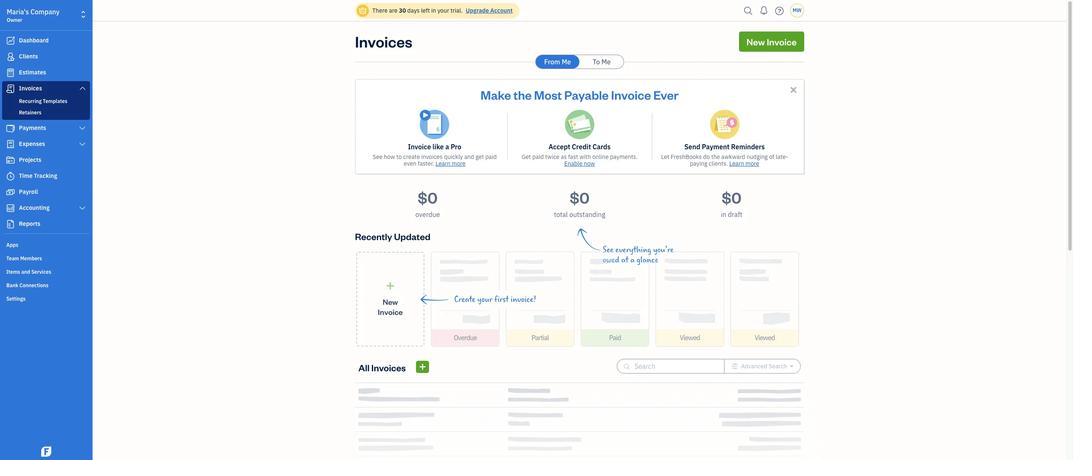 Task type: vqa. For each thing, say whether or not it's contained in the screenshot.
Cancel on the top right of the page
no



Task type: locate. For each thing, give the bounding box(es) containing it.
$0 inside $0 in draft
[[722, 188, 742, 207]]

more down the reminders
[[745, 160, 759, 167]]

accept
[[549, 143, 570, 151]]

0 horizontal spatial a
[[445, 143, 449, 151]]

2 vertical spatial invoices
[[371, 362, 406, 373]]

paying
[[690, 160, 707, 167]]

late-
[[776, 153, 788, 161]]

1 chevron large down image from the top
[[78, 141, 86, 148]]

0 horizontal spatial more
[[452, 160, 466, 167]]

learn right faster.
[[436, 160, 450, 167]]

services
[[31, 269, 51, 275]]

estimate image
[[5, 69, 16, 77]]

send payment reminders image
[[710, 110, 739, 139]]

1 horizontal spatial new invoice link
[[739, 32, 804, 52]]

3 $0 from the left
[[722, 188, 742, 207]]

expenses
[[19, 140, 45, 148]]

1 horizontal spatial viewed
[[755, 334, 775, 342]]

project image
[[5, 156, 16, 164]]

online
[[592, 153, 609, 161]]

to me link
[[580, 55, 624, 69]]

in right the left
[[431, 7, 436, 14]]

and left get at the top of the page
[[464, 153, 474, 161]]

see inside see everything you're owed at a glance
[[603, 245, 614, 255]]

payable
[[564, 87, 609, 103]]

$0 up draft at the top of the page
[[722, 188, 742, 207]]

retainers
[[19, 109, 41, 116]]

$0 down faster.
[[418, 188, 438, 207]]

notifications image
[[757, 2, 771, 19]]

0 horizontal spatial new invoice
[[378, 297, 403, 317]]

learn more down the reminders
[[729, 160, 759, 167]]

$0 for $0 overdue
[[418, 188, 438, 207]]

in inside $0 in draft
[[721, 210, 726, 219]]

clients link
[[2, 49, 90, 64]]

2 chevron large down image from the top
[[78, 205, 86, 212]]

learn
[[436, 160, 450, 167], [729, 160, 744, 167]]

more
[[452, 160, 466, 167], [745, 160, 759, 167]]

0 horizontal spatial see
[[373, 153, 382, 161]]

now
[[584, 160, 595, 167]]

new invoice down plus image
[[378, 297, 403, 317]]

learn for a
[[436, 160, 450, 167]]

learn more for reminders
[[729, 160, 759, 167]]

chevron large down image up recurring templates link
[[78, 85, 86, 92]]

2 horizontal spatial $0
[[722, 188, 742, 207]]

chevron large down image inside accounting link
[[78, 205, 86, 212]]

chevron large down image inside expenses link
[[78, 141, 86, 148]]

left
[[421, 7, 430, 14]]

1 vertical spatial chevron large down image
[[78, 125, 86, 132]]

see left how
[[373, 153, 382, 161]]

members
[[20, 255, 42, 262]]

2 learn more from the left
[[729, 160, 759, 167]]

invoice image
[[5, 85, 16, 93]]

see how to create invoices quickly and get paid even faster.
[[373, 153, 497, 167]]

expenses link
[[2, 137, 90, 152]]

1 vertical spatial chevron large down image
[[78, 205, 86, 212]]

money image
[[5, 188, 16, 196]]

1 horizontal spatial the
[[711, 153, 720, 161]]

overdue down create
[[454, 334, 477, 342]]

invoice up create
[[408, 143, 431, 151]]

time tracking
[[19, 172, 57, 180]]

payment
[[702, 143, 730, 151]]

1 horizontal spatial $0
[[570, 188, 590, 207]]

chevron large down image
[[78, 141, 86, 148], [78, 205, 86, 212]]

your left the trial.
[[437, 7, 449, 14]]

more down pro
[[452, 160, 466, 167]]

a
[[445, 143, 449, 151], [630, 255, 635, 265]]

1 horizontal spatial more
[[745, 160, 759, 167]]

enable
[[564, 160, 583, 167]]

bank connections link
[[2, 279, 90, 292]]

0 vertical spatial overdue
[[415, 210, 440, 219]]

$0 in draft
[[721, 188, 742, 219]]

fast
[[568, 153, 578, 161]]

2 horizontal spatial paid
[[609, 334, 621, 342]]

days
[[407, 7, 420, 14]]

new invoice down go to help icon
[[747, 36, 797, 48]]

invoice like a pro
[[408, 143, 461, 151]]

to
[[593, 58, 600, 66]]

see
[[373, 153, 382, 161], [603, 245, 614, 255]]

clients
[[19, 53, 38, 60]]

learn more for a
[[436, 160, 466, 167]]

settings link
[[2, 292, 90, 305]]

0 horizontal spatial your
[[437, 7, 449, 14]]

invoice like a pro image
[[420, 110, 449, 139]]

0 vertical spatial chevron large down image
[[78, 141, 86, 148]]

see for see how to create invoices quickly and get paid even faster.
[[373, 153, 382, 161]]

1 horizontal spatial learn more
[[729, 160, 759, 167]]

recurring
[[19, 98, 42, 104]]

more for send payment reminders
[[745, 160, 759, 167]]

freshbooks
[[671, 153, 702, 161]]

team members link
[[2, 252, 90, 265]]

close image
[[789, 85, 798, 95]]

me right to
[[602, 58, 611, 66]]

there
[[372, 7, 388, 14]]

1 horizontal spatial a
[[630, 255, 635, 265]]

main element
[[0, 0, 114, 460]]

me right 'from'
[[562, 58, 571, 66]]

in
[[431, 7, 436, 14], [721, 210, 726, 219]]

overdue
[[415, 210, 440, 219], [454, 334, 477, 342]]

new
[[747, 36, 765, 48], [383, 297, 398, 306]]

1 me from the left
[[562, 58, 571, 66]]

2 chevron large down image from the top
[[78, 125, 86, 132]]

a left pro
[[445, 143, 449, 151]]

a inside see everything you're owed at a glance
[[630, 255, 635, 265]]

1 vertical spatial see
[[603, 245, 614, 255]]

1 vertical spatial new invoice
[[378, 297, 403, 317]]

learn right clients. at the right of page
[[729, 160, 744, 167]]

and right items
[[21, 269, 30, 275]]

invoice down plus image
[[378, 307, 403, 317]]

2 $0 from the left
[[570, 188, 590, 207]]

1 horizontal spatial paid
[[532, 153, 544, 161]]

0 horizontal spatial paid
[[485, 153, 497, 161]]

0 horizontal spatial new invoice link
[[356, 252, 424, 347]]

0 vertical spatial your
[[437, 7, 449, 14]]

1 horizontal spatial see
[[603, 245, 614, 255]]

learn more down pro
[[436, 160, 466, 167]]

recurring templates link
[[4, 96, 88, 106]]

updated
[[394, 231, 430, 242]]

payment image
[[5, 124, 16, 133]]

plus image
[[386, 282, 395, 290]]

see inside see how to create invoices quickly and get paid even faster.
[[373, 153, 382, 161]]

0 vertical spatial chevron large down image
[[78, 85, 86, 92]]

0 horizontal spatial me
[[562, 58, 571, 66]]

1 horizontal spatial in
[[721, 210, 726, 219]]

1 vertical spatial and
[[21, 269, 30, 275]]

timer image
[[5, 172, 16, 180]]

chevron large down image down retainers link
[[78, 125, 86, 132]]

$0 up 'outstanding'
[[570, 188, 590, 207]]

0 horizontal spatial $0
[[418, 188, 438, 207]]

time tracking link
[[2, 169, 90, 184]]

in left draft at the top of the page
[[721, 210, 726, 219]]

and inside see how to create invoices quickly and get paid even faster.
[[464, 153, 474, 161]]

a right "at"
[[630, 255, 635, 265]]

the left most
[[514, 87, 532, 103]]

1 horizontal spatial your
[[477, 295, 492, 305]]

make
[[481, 87, 511, 103]]

1 horizontal spatial new invoice
[[747, 36, 797, 48]]

the right do
[[711, 153, 720, 161]]

chevron large down image up "projects" link
[[78, 141, 86, 148]]

me
[[562, 58, 571, 66], [602, 58, 611, 66]]

1 chevron large down image from the top
[[78, 85, 86, 92]]

connections
[[19, 282, 49, 289]]

2 more from the left
[[745, 160, 759, 167]]

0 horizontal spatial new
[[383, 297, 398, 306]]

1 horizontal spatial learn
[[729, 160, 744, 167]]

even
[[404, 160, 416, 167]]

1 vertical spatial the
[[711, 153, 720, 161]]

go to help image
[[773, 4, 786, 17]]

1 $0 from the left
[[418, 188, 438, 207]]

0 horizontal spatial and
[[21, 269, 30, 275]]

templates
[[43, 98, 67, 104]]

chevron large down image down payroll link
[[78, 205, 86, 212]]

0 horizontal spatial learn
[[436, 160, 450, 167]]

0 horizontal spatial viewed
[[680, 334, 700, 342]]

1 vertical spatial new invoice link
[[356, 252, 424, 347]]

0 vertical spatial in
[[431, 7, 436, 14]]

chevron large down image
[[78, 85, 86, 92], [78, 125, 86, 132]]

0 horizontal spatial the
[[514, 87, 532, 103]]

invoices link
[[2, 81, 90, 96]]

me for to me
[[602, 58, 611, 66]]

draft
[[728, 210, 742, 219]]

new invoice
[[747, 36, 797, 48], [378, 297, 403, 317]]

$0 inside $0 overdue
[[418, 188, 438, 207]]

accept credit cards image
[[565, 110, 594, 139]]

0 horizontal spatial overdue
[[415, 210, 440, 219]]

2 me from the left
[[602, 58, 611, 66]]

1 horizontal spatial me
[[602, 58, 611, 66]]

me for from me
[[562, 58, 571, 66]]

team
[[6, 255, 19, 262]]

payroll
[[19, 188, 38, 196]]

1 vertical spatial in
[[721, 210, 726, 219]]

payments link
[[2, 121, 90, 136]]

the
[[514, 87, 532, 103], [711, 153, 720, 161]]

retainers link
[[4, 108, 88, 118]]

pro
[[451, 143, 461, 151]]

create your first invoice!
[[454, 295, 536, 305]]

there are 30 days left in your trial. upgrade account
[[372, 7, 513, 14]]

0 vertical spatial new invoice link
[[739, 32, 804, 52]]

invoice left ever
[[611, 87, 651, 103]]

accounting link
[[2, 201, 90, 216]]

invoices right all
[[371, 362, 406, 373]]

owed
[[603, 255, 619, 265]]

1 vertical spatial invoices
[[19, 85, 42, 92]]

credit
[[572, 143, 591, 151]]

1 horizontal spatial overdue
[[454, 334, 477, 342]]

invoices down there
[[355, 32, 412, 51]]

$0 inside $0 total outstanding
[[570, 188, 590, 207]]

1 learn from the left
[[436, 160, 450, 167]]

accept credit cards get paid twice as fast with online payments. enable now
[[522, 143, 638, 167]]

all invoices
[[358, 362, 406, 373]]

you're
[[653, 245, 674, 255]]

0 horizontal spatial learn more
[[436, 160, 466, 167]]

see up owed
[[603, 245, 614, 255]]

0 vertical spatial see
[[373, 153, 382, 161]]

1 more from the left
[[452, 160, 466, 167]]

paid inside see how to create invoices quickly and get paid even faster.
[[485, 153, 497, 161]]

0 vertical spatial the
[[514, 87, 532, 103]]

1 learn more from the left
[[436, 160, 466, 167]]

to
[[396, 153, 402, 161]]

1 vertical spatial a
[[630, 255, 635, 265]]

invoice
[[767, 36, 797, 48], [611, 87, 651, 103], [408, 143, 431, 151], [378, 307, 403, 317]]

2 learn from the left
[[729, 160, 744, 167]]

0 vertical spatial invoices
[[355, 32, 412, 51]]

new down plus image
[[383, 297, 398, 306]]

invoices up recurring
[[19, 85, 42, 92]]

0 vertical spatial and
[[464, 153, 474, 161]]

1 vertical spatial overdue
[[454, 334, 477, 342]]

upgrade
[[466, 7, 489, 14]]

1 horizontal spatial new
[[747, 36, 765, 48]]

1 horizontal spatial and
[[464, 153, 474, 161]]

client image
[[5, 53, 16, 61]]

make the most payable invoice ever
[[481, 87, 679, 103]]

overdue up updated
[[415, 210, 440, 219]]

your left first
[[477, 295, 492, 305]]

$0
[[418, 188, 438, 207], [570, 188, 590, 207], [722, 188, 742, 207]]

me inside "link"
[[602, 58, 611, 66]]

new down search image
[[747, 36, 765, 48]]



Task type: describe. For each thing, give the bounding box(es) containing it.
$0 for $0 in draft
[[722, 188, 742, 207]]

search image
[[742, 4, 755, 17]]

and inside main "element"
[[21, 269, 30, 275]]

paid inside accept credit cards get paid twice as fast with online payments. enable now
[[532, 153, 544, 161]]

0 vertical spatial new invoice
[[747, 36, 797, 48]]

chart image
[[5, 204, 16, 212]]

crown image
[[358, 6, 367, 15]]

clients.
[[709, 160, 728, 167]]

1 viewed from the left
[[680, 334, 700, 342]]

create
[[454, 295, 475, 305]]

1 vertical spatial your
[[477, 295, 492, 305]]

projects
[[19, 156, 41, 164]]

from me link
[[536, 55, 579, 69]]

payments
[[19, 124, 46, 132]]

estimates link
[[2, 65, 90, 80]]

get
[[522, 153, 531, 161]]

2 viewed from the left
[[755, 334, 775, 342]]

payments.
[[610, 153, 638, 161]]

let freshbooks do the awkward nudging of late- paying clients.
[[661, 153, 788, 167]]

apps link
[[2, 239, 90, 251]]

1 vertical spatial new
[[383, 297, 398, 306]]

dashboard image
[[5, 37, 16, 45]]

as
[[561, 153, 567, 161]]

$0 overdue
[[415, 188, 440, 219]]

apps
[[6, 242, 18, 248]]

items and services link
[[2, 265, 90, 278]]

awkward
[[721, 153, 745, 161]]

0 vertical spatial new
[[747, 36, 765, 48]]

let
[[661, 153, 669, 161]]

invoices
[[421, 153, 443, 161]]

send payment reminders
[[684, 143, 765, 151]]

quickly
[[444, 153, 463, 161]]

chevron large down image for invoices
[[78, 85, 86, 92]]

payroll link
[[2, 185, 90, 200]]

from me
[[544, 58, 571, 66]]

items
[[6, 269, 20, 275]]

items and services
[[6, 269, 51, 275]]

faster.
[[418, 160, 434, 167]]

get
[[476, 153, 484, 161]]

reports
[[19, 220, 40, 228]]

mw button
[[790, 3, 804, 18]]

0 vertical spatial a
[[445, 143, 449, 151]]

recently
[[355, 231, 392, 242]]

chevron large down image for expenses
[[78, 141, 86, 148]]

mw
[[793, 7, 802, 13]]

expense image
[[5, 140, 16, 148]]

with
[[580, 153, 591, 161]]

glance
[[637, 255, 658, 265]]

owner
[[7, 17, 22, 23]]

bank connections
[[6, 282, 49, 289]]

accounting
[[19, 204, 50, 212]]

upgrade account link
[[464, 7, 513, 14]]

invoice!
[[511, 295, 536, 305]]

new invoice link for invoices
[[739, 32, 804, 52]]

like
[[433, 143, 444, 151]]

freshbooks image
[[40, 447, 53, 457]]

all
[[358, 362, 370, 373]]

trial.
[[451, 7, 463, 14]]

more for invoice like a pro
[[452, 160, 466, 167]]

of
[[769, 153, 774, 161]]

see for see everything you're owed at a glance
[[603, 245, 614, 255]]

create
[[403, 153, 420, 161]]

dashboard
[[19, 37, 49, 44]]

nudging
[[747, 153, 768, 161]]

send
[[684, 143, 700, 151]]

to me
[[593, 58, 611, 66]]

tracking
[[34, 172, 57, 180]]

0 horizontal spatial in
[[431, 7, 436, 14]]

everything
[[615, 245, 651, 255]]

reports link
[[2, 217, 90, 232]]

report image
[[5, 220, 16, 228]]

the inside let freshbooks do the awkward nudging of late- paying clients.
[[711, 153, 720, 161]]

first
[[494, 295, 509, 305]]

are
[[389, 7, 397, 14]]

$0 total outstanding
[[554, 188, 605, 219]]

estimates
[[19, 69, 46, 76]]

add invoice image
[[419, 362, 426, 372]]

Search text field
[[635, 360, 710, 373]]

learn for reminders
[[729, 160, 744, 167]]

how
[[384, 153, 395, 161]]

maria's company owner
[[7, 8, 59, 23]]

reminders
[[731, 143, 765, 151]]

invoices inside main "element"
[[19, 85, 42, 92]]

projects link
[[2, 153, 90, 168]]

dashboard link
[[2, 33, 90, 48]]

see everything you're owed at a glance
[[603, 245, 674, 265]]

time
[[19, 172, 32, 180]]

invoice down go to help icon
[[767, 36, 797, 48]]

bank
[[6, 282, 18, 289]]

ever
[[653, 87, 679, 103]]

new invoice link for create your first invoice!
[[356, 252, 424, 347]]

chevron large down image for payments
[[78, 125, 86, 132]]

total
[[554, 210, 568, 219]]

most
[[534, 87, 562, 103]]

recurring templates
[[19, 98, 67, 104]]

$0 for $0 total outstanding
[[570, 188, 590, 207]]

30
[[399, 7, 406, 14]]

chevron large down image for accounting
[[78, 205, 86, 212]]

partial
[[531, 334, 549, 342]]



